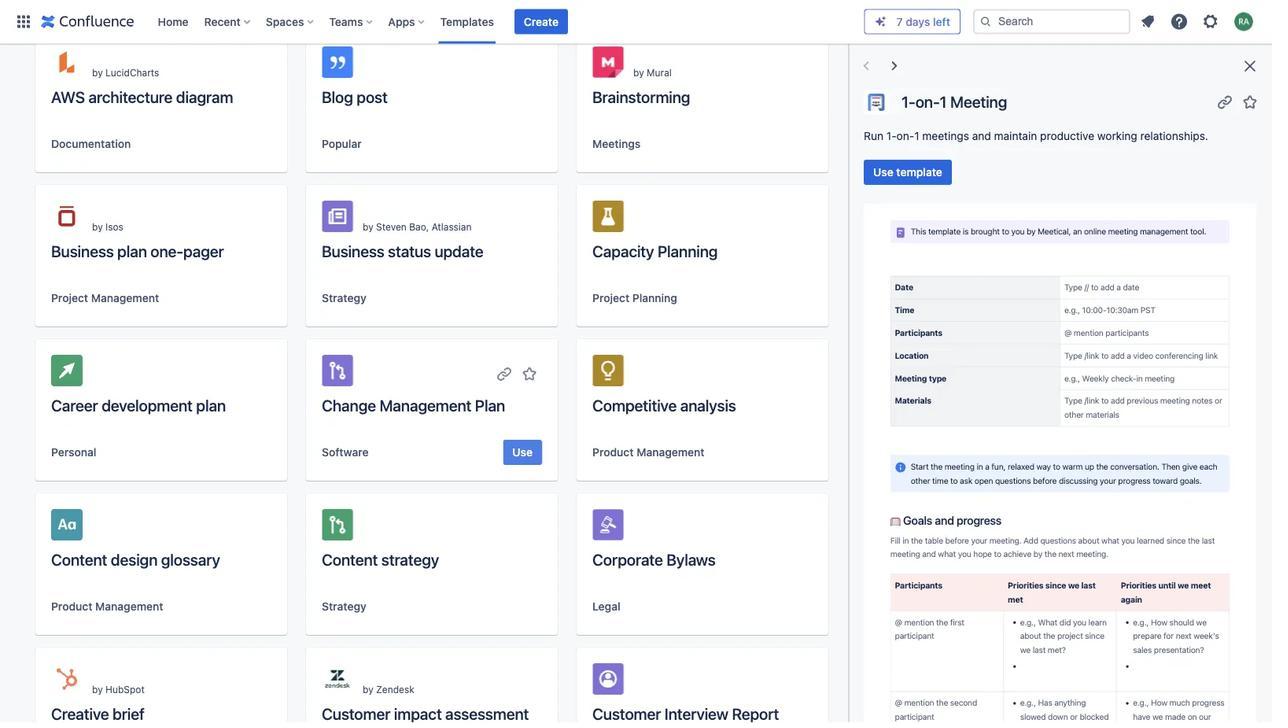 Task type: describe. For each thing, give the bounding box(es) containing it.
legal button
[[593, 599, 621, 615]]

content for content design glossary
[[51, 550, 107, 569]]

run 1-on-1 meetings and maintain productive working relationships.
[[864, 129, 1209, 142]]

capacity
[[593, 242, 654, 260]]

use for use template
[[874, 166, 894, 179]]

report
[[732, 704, 779, 723]]

templates
[[440, 15, 494, 28]]

recent
[[204, 15, 241, 28]]

1 vertical spatial 1
[[915, 129, 920, 142]]

management for competitive analysis
[[637, 446, 705, 459]]

share link image
[[495, 364, 514, 383]]

recent button
[[200, 9, 256, 34]]

planning for capacity planning
[[658, 242, 718, 260]]

planning for project planning
[[633, 292, 678, 305]]

0 vertical spatial plan
[[117, 242, 147, 260]]

post
[[357, 87, 388, 106]]

project for business plan one-pager
[[51, 292, 88, 305]]

lucidcharts
[[105, 67, 159, 78]]

your profile and preferences image
[[1235, 12, 1254, 31]]

creative brief
[[51, 704, 145, 723]]

productive
[[1041, 129, 1095, 142]]

0 vertical spatial on-
[[916, 92, 940, 111]]

mural
[[647, 67, 672, 78]]

by for creative brief
[[92, 684, 103, 695]]

spaces button
[[261, 9, 320, 34]]

management left 'plan'
[[380, 396, 472, 414]]

isos
[[105, 221, 123, 232]]

legal
[[593, 600, 621, 613]]

use button
[[503, 440, 542, 465]]

7 days left button
[[866, 10, 960, 33]]

by hubspot
[[92, 684, 145, 695]]

create link
[[515, 9, 568, 34]]

template
[[897, 166, 943, 179]]

blog post
[[322, 87, 388, 106]]

atlassian
[[432, 221, 472, 232]]

working
[[1098, 129, 1138, 142]]

strategy for business status update
[[322, 292, 367, 305]]

assessment
[[446, 704, 529, 723]]

update
[[435, 242, 484, 260]]

career development plan
[[51, 396, 226, 414]]

maintain
[[995, 129, 1038, 142]]

relationships.
[[1141, 129, 1209, 142]]

blog
[[322, 87, 353, 106]]

software button
[[322, 445, 369, 460]]

by isos
[[92, 221, 123, 232]]

bao,
[[409, 221, 429, 232]]

by zendesk
[[363, 684, 415, 695]]

aws architecture diagram
[[51, 87, 233, 106]]

7
[[897, 15, 903, 28]]

by lucidcharts
[[92, 67, 159, 78]]

architecture
[[89, 87, 173, 106]]

diagram
[[176, 87, 233, 106]]

competitive analysis
[[593, 396, 737, 414]]

meetings
[[593, 137, 641, 150]]

business for business status update
[[322, 242, 385, 260]]

star change management plan image
[[520, 364, 539, 383]]

use template
[[874, 166, 943, 179]]

banner containing home
[[0, 0, 1273, 44]]

personal button
[[51, 445, 96, 460]]

customer for customer impact assessment
[[322, 704, 391, 723]]

create
[[524, 15, 559, 28]]

customer for customer interview report
[[593, 704, 661, 723]]

personal
[[51, 446, 96, 459]]

by for aws architecture diagram
[[92, 67, 103, 78]]

star 1-on-1 meeting image
[[1241, 92, 1260, 111]]

popular
[[322, 137, 362, 150]]

0 horizontal spatial 1-
[[887, 129, 897, 142]]

project management
[[51, 292, 159, 305]]

zendesk
[[376, 684, 415, 695]]

popular button
[[322, 136, 362, 152]]

home link
[[153, 9, 193, 34]]

settings icon image
[[1202, 12, 1221, 31]]

change
[[322, 396, 376, 414]]

1-on-1 meeting
[[902, 92, 1008, 111]]

Search field
[[974, 9, 1131, 34]]

and
[[973, 129, 992, 142]]

aws
[[51, 87, 85, 106]]

premium icon image
[[875, 15, 888, 28]]

product for content design glossary
[[51, 600, 92, 613]]

use template button
[[864, 160, 952, 185]]

home
[[158, 15, 189, 28]]

project planning
[[593, 292, 678, 305]]

plan
[[475, 396, 505, 414]]

business status update
[[322, 242, 484, 260]]

strategy for content strategy
[[322, 600, 367, 613]]

business for business plan one-pager
[[51, 242, 114, 260]]

0 vertical spatial 1-
[[902, 92, 916, 111]]

strategy button for content strategy
[[322, 599, 367, 615]]

project management button
[[51, 290, 159, 306]]

spaces
[[266, 15, 304, 28]]

change management plan
[[322, 396, 505, 414]]

corporate bylaws
[[593, 550, 716, 569]]

management for content design glossary
[[95, 600, 163, 613]]

1 vertical spatial plan
[[196, 396, 226, 414]]

customer impact assessment
[[322, 704, 529, 723]]

content strategy
[[322, 550, 439, 569]]

creative
[[51, 704, 109, 723]]

teams button
[[325, 9, 379, 34]]

bylaws
[[667, 550, 716, 569]]



Task type: locate. For each thing, give the bounding box(es) containing it.
strategy button
[[322, 290, 367, 306], [322, 599, 367, 615]]

banner
[[0, 0, 1273, 44]]

left
[[934, 15, 951, 28]]

1
[[940, 92, 947, 111], [915, 129, 920, 142]]

templates link
[[436, 9, 499, 34]]

1- down next template icon
[[902, 92, 916, 111]]

product management down design
[[51, 600, 163, 613]]

hubspot
[[105, 684, 145, 695]]

1 horizontal spatial 1
[[940, 92, 947, 111]]

management for business plan one-pager
[[91, 292, 159, 305]]

notification icon image
[[1139, 12, 1158, 31]]

product management for content
[[51, 600, 163, 613]]

business
[[51, 242, 114, 260], [322, 242, 385, 260]]

product management button for content
[[51, 599, 163, 615]]

0 vertical spatial 1
[[940, 92, 947, 111]]

customer inside button
[[593, 704, 661, 723]]

by
[[92, 67, 103, 78], [634, 67, 644, 78], [92, 221, 103, 232], [363, 221, 374, 232], [92, 684, 103, 695], [363, 684, 374, 695]]

planning
[[658, 242, 718, 260], [633, 292, 678, 305]]

1 vertical spatial use
[[513, 446, 533, 459]]

1 vertical spatial 1-
[[887, 129, 897, 142]]

content left strategy
[[322, 550, 378, 569]]

next template image
[[886, 57, 904, 76]]

development
[[102, 396, 193, 414]]

confluence image
[[41, 12, 134, 31], [41, 12, 134, 31]]

strategy button down business status update
[[322, 290, 367, 306]]

1 horizontal spatial content
[[322, 550, 378, 569]]

by steven bao, atlassian
[[363, 221, 472, 232]]

1-
[[902, 92, 916, 111], [887, 129, 897, 142]]

capacity planning
[[593, 242, 718, 260]]

1 business from the left
[[51, 242, 114, 260]]

steven
[[376, 221, 407, 232]]

0 horizontal spatial product management button
[[51, 599, 163, 615]]

product management button
[[593, 445, 705, 460], [51, 599, 163, 615]]

2 customer from the left
[[593, 704, 661, 723]]

1 vertical spatial product management
[[51, 600, 163, 613]]

interview
[[665, 704, 729, 723]]

1 horizontal spatial use
[[874, 166, 894, 179]]

2 content from the left
[[322, 550, 378, 569]]

2 project from the left
[[593, 292, 630, 305]]

by up creative brief
[[92, 684, 103, 695]]

product management button down competitive
[[593, 445, 705, 460]]

content left design
[[51, 550, 107, 569]]

glossary
[[161, 550, 220, 569]]

customer interview report button
[[577, 648, 829, 723]]

2 business from the left
[[322, 242, 385, 260]]

apps button
[[384, 9, 431, 34]]

1 horizontal spatial product management
[[593, 446, 705, 459]]

management inside button
[[91, 292, 159, 305]]

strategy button down content strategy
[[322, 599, 367, 615]]

plan right development
[[196, 396, 226, 414]]

by for business status update
[[363, 221, 374, 232]]

brainstorming
[[593, 87, 691, 106]]

product management button for competitive
[[593, 445, 705, 460]]

project inside button
[[51, 292, 88, 305]]

impact
[[394, 704, 442, 723]]

customer left the interview
[[593, 704, 661, 723]]

software
[[322, 446, 369, 459]]

design
[[111, 550, 158, 569]]

1 horizontal spatial on-
[[916, 92, 940, 111]]

on- right run
[[897, 129, 915, 142]]

1 up meetings
[[940, 92, 947, 111]]

by mural
[[634, 67, 672, 78]]

product management button down design
[[51, 599, 163, 615]]

1 horizontal spatial customer
[[593, 704, 661, 723]]

management down design
[[95, 600, 163, 613]]

0 horizontal spatial use
[[513, 446, 533, 459]]

global element
[[9, 0, 865, 44]]

1 vertical spatial on-
[[897, 129, 915, 142]]

0 horizontal spatial project
[[51, 292, 88, 305]]

documentation
[[51, 137, 131, 150]]

1 horizontal spatial business
[[322, 242, 385, 260]]

0 vertical spatial product management button
[[593, 445, 705, 460]]

1 left meetings
[[915, 129, 920, 142]]

career
[[51, 396, 98, 414]]

planning inside button
[[633, 292, 678, 305]]

status
[[388, 242, 431, 260]]

meeting
[[951, 92, 1008, 111]]

0 horizontal spatial 1
[[915, 129, 920, 142]]

documentation button
[[51, 136, 131, 152]]

0 horizontal spatial on-
[[897, 129, 915, 142]]

customer down by zendesk
[[322, 704, 391, 723]]

by for brainstorming
[[634, 67, 644, 78]]

by left the mural
[[634, 67, 644, 78]]

teams
[[329, 15, 363, 28]]

by for business plan one-pager
[[92, 221, 103, 232]]

product for competitive analysis
[[593, 446, 634, 459]]

help icon image
[[1170, 12, 1189, 31]]

previous template image
[[857, 57, 876, 76]]

pager
[[183, 242, 224, 260]]

project inside button
[[593, 292, 630, 305]]

analysis
[[681, 396, 737, 414]]

product
[[593, 446, 634, 459], [51, 600, 92, 613]]

0 horizontal spatial plan
[[117, 242, 147, 260]]

project planning button
[[593, 290, 678, 306]]

1 customer from the left
[[322, 704, 391, 723]]

0 vertical spatial product management
[[593, 446, 705, 459]]

plan
[[117, 242, 147, 260], [196, 396, 226, 414]]

2 strategy button from the top
[[322, 599, 367, 615]]

content
[[51, 550, 107, 569], [322, 550, 378, 569]]

business down steven
[[322, 242, 385, 260]]

strategy down business status update
[[322, 292, 367, 305]]

by for customer impact assessment
[[363, 684, 374, 695]]

search image
[[980, 15, 993, 28]]

0 horizontal spatial customer
[[322, 704, 391, 723]]

1 vertical spatial product management button
[[51, 599, 163, 615]]

content for content strategy
[[322, 550, 378, 569]]

strategy
[[382, 550, 439, 569]]

by left lucidcharts
[[92, 67, 103, 78]]

share link image
[[1216, 92, 1235, 111]]

corporate
[[593, 550, 663, 569]]

strategy
[[322, 292, 367, 305], [322, 600, 367, 613]]

customer
[[322, 704, 391, 723], [593, 704, 661, 723]]

close image
[[1241, 57, 1260, 76]]

one-
[[151, 242, 183, 260]]

product management for competitive
[[593, 446, 705, 459]]

plan down 'isos'
[[117, 242, 147, 260]]

1 vertical spatial planning
[[633, 292, 678, 305]]

on-
[[916, 92, 940, 111], [897, 129, 915, 142]]

planning right capacity on the top
[[658, 242, 718, 260]]

appswitcher icon image
[[14, 12, 33, 31]]

0 horizontal spatial content
[[51, 550, 107, 569]]

0 horizontal spatial product management
[[51, 600, 163, 613]]

1 horizontal spatial plan
[[196, 396, 226, 414]]

1 strategy button from the top
[[322, 290, 367, 306]]

run
[[864, 129, 884, 142]]

business down by isos
[[51, 242, 114, 260]]

1 vertical spatial strategy button
[[322, 599, 367, 615]]

1- right run
[[887, 129, 897, 142]]

1 project from the left
[[51, 292, 88, 305]]

1 strategy from the top
[[322, 292, 367, 305]]

planning down capacity planning
[[633, 292, 678, 305]]

1 vertical spatial strategy
[[322, 600, 367, 613]]

on- up meetings
[[916, 92, 940, 111]]

use inside button
[[513, 446, 533, 459]]

1 horizontal spatial 1-
[[902, 92, 916, 111]]

days
[[906, 15, 931, 28]]

customer interview report
[[593, 704, 779, 723]]

product management down competitive
[[593, 446, 705, 459]]

competitive
[[593, 396, 677, 414]]

0 vertical spatial strategy button
[[322, 290, 367, 306]]

project for capacity planning
[[593, 292, 630, 305]]

by left 'isos'
[[92, 221, 103, 232]]

1 vertical spatial product
[[51, 600, 92, 613]]

by left steven
[[363, 221, 374, 232]]

1 horizontal spatial product management button
[[593, 445, 705, 460]]

0 vertical spatial strategy
[[322, 292, 367, 305]]

2 strategy from the top
[[322, 600, 367, 613]]

meetings button
[[593, 136, 641, 152]]

use for use
[[513, 446, 533, 459]]

1 horizontal spatial project
[[593, 292, 630, 305]]

management down competitive analysis
[[637, 446, 705, 459]]

0 horizontal spatial business
[[51, 242, 114, 260]]

1 content from the left
[[51, 550, 107, 569]]

management down the business plan one-pager
[[91, 292, 159, 305]]

use
[[874, 166, 894, 179], [513, 446, 533, 459]]

use inside button
[[874, 166, 894, 179]]

business plan one-pager
[[51, 242, 224, 260]]

apps
[[388, 15, 415, 28]]

0 vertical spatial product
[[593, 446, 634, 459]]

0 horizontal spatial product
[[51, 600, 92, 613]]

0 vertical spatial use
[[874, 166, 894, 179]]

meetings
[[923, 129, 970, 142]]

1 horizontal spatial product
[[593, 446, 634, 459]]

7 days left
[[897, 15, 951, 28]]

brief
[[113, 704, 145, 723]]

0 vertical spatial planning
[[658, 242, 718, 260]]

strategy down content strategy
[[322, 600, 367, 613]]

by left zendesk
[[363, 684, 374, 695]]

strategy button for business status update
[[322, 290, 367, 306]]



Task type: vqa. For each thing, say whether or not it's contained in the screenshot.


